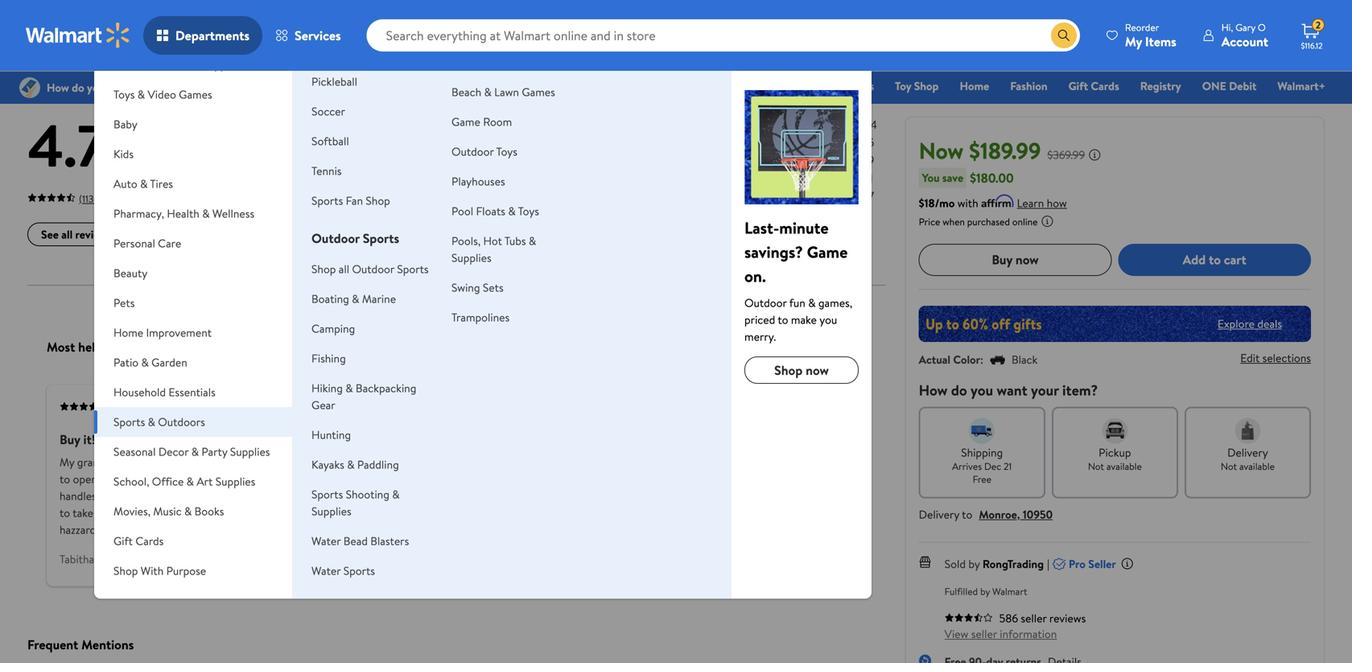 Task type: locate. For each thing, give the bounding box(es) containing it.
shop left with
[[114, 563, 138, 579]]

0 horizontal spatial handles
[[60, 488, 96, 504]]

with
[[141, 563, 164, 579]]

grocery & essentials
[[525, 78, 625, 94]]

home for home
[[960, 78, 989, 94]]

2 are from the left
[[218, 488, 234, 504]]

1 available from the left
[[1107, 459, 1142, 473]]

savings?
[[745, 241, 803, 263]]

view seller information link
[[945, 626, 1057, 642]]

he inside buy it!!!! my grandson loves it!!!! the only thing wrong with it is the handles to open the door. my grandson can't get in and out of it. they handles are hard to see and they are insane awkward place. we had to take one of the windows off so he could get in it duke's of hazzard style! lol other than that it runs great and look!!!!!
[[224, 505, 236, 521]]

progress bar for 3 stars
[[513, 159, 855, 162]]

delivery inside delivery not available
[[1228, 444, 1268, 460]]

water for water bead blasters
[[312, 533, 341, 549]]

gift cards inside dropdown button
[[114, 533, 164, 549]]

shop
[[774, 78, 799, 94], [914, 78, 939, 94], [366, 193, 390, 208], [312, 261, 336, 277], [774, 361, 803, 379], [114, 563, 138, 579]]

0 vertical spatial 21
[[863, 170, 873, 186]]

all for shop
[[339, 261, 349, 277]]

1 horizontal spatial had
[[583, 471, 600, 487]]

actual color :
[[919, 352, 984, 367]]

month!
[[660, 471, 695, 487]]

games for toys & video games
[[179, 87, 212, 102]]

gift cards down search icon
[[1069, 78, 1119, 94]]

hazzard
[[60, 522, 96, 538]]

water bead blasters link
[[312, 533, 409, 549]]

toys up baby
[[114, 87, 135, 102]]

1 vertical spatial 21
[[1004, 459, 1012, 473]]

a
[[175, 227, 181, 242], [620, 471, 625, 487], [634, 505, 640, 521]]

1 are from the left
[[99, 488, 114, 504]]

get
[[238, 471, 254, 487], [268, 505, 285, 521]]

all inside see all reviews link
[[61, 227, 73, 242]]

sports
[[312, 193, 343, 208], [363, 229, 399, 247], [397, 261, 429, 277], [114, 414, 145, 430], [312, 487, 343, 502], [343, 563, 375, 579]]

2 for 2 stars
[[461, 170, 468, 186]]

1 horizontal spatial available
[[1239, 459, 1275, 473]]

1 day from the left
[[262, 9, 276, 23]]

get up insane
[[238, 471, 254, 487]]

shipping arrives dec 21 free
[[952, 444, 1012, 486]]

kayaks & paddling
[[312, 457, 399, 472]]

1 horizontal spatial product group
[[674, 0, 867, 32]]

now inside shop now link
[[806, 361, 829, 379]]

1 horizontal spatial grandson
[[164, 471, 209, 487]]

2 available from the left
[[1239, 459, 1275, 473]]

pets
[[114, 295, 135, 311]]

progress bar for 4 stars
[[513, 141, 855, 144]]

shop right fan
[[366, 193, 390, 208]]

by for sold
[[969, 556, 980, 572]]

stars down 3 stars
[[470, 170, 493, 186]]

0 vertical spatial had
[[583, 471, 600, 487]]

walmart+ link
[[1270, 77, 1333, 95]]

and up return. at the left bottom
[[531, 505, 548, 521]]

& inside pools, hot tubs & supplies
[[529, 233, 536, 249]]

seller for view
[[971, 626, 997, 642]]

1 horizontal spatial day
[[476, 9, 491, 23]]

2 stars
[[461, 170, 493, 186]]

2 vertical spatial with
[[731, 505, 752, 521]]

1 vertical spatial a
[[620, 471, 625, 487]]

0 vertical spatial toys
[[114, 87, 135, 102]]

4 progress bar from the top
[[513, 177, 855, 180]]

supplies up look!!!!!
[[312, 503, 351, 519]]

0 horizontal spatial 3+
[[248, 9, 259, 23]]

he up went
[[568, 471, 580, 487]]

game room
[[452, 114, 512, 130]]

1 vertical spatial toys
[[496, 144, 517, 159]]

it left is
[[303, 455, 310, 470]]

0 horizontal spatial 2
[[461, 170, 468, 186]]

cards left "registry" link
[[1091, 78, 1119, 94]]

cards inside the gift cards link
[[1091, 78, 1119, 94]]

cards up with
[[136, 533, 164, 549]]

1 horizontal spatial you
[[971, 380, 993, 400]]

shop down merry.
[[774, 361, 803, 379]]

services button
[[262, 16, 354, 55]]

care
[[158, 235, 181, 251]]

gift inside dropdown button
[[114, 533, 133, 549]]

had down old
[[583, 471, 600, 487]]

movies,
[[114, 503, 151, 519]]

games down home, furniture & appliances dropdown button
[[179, 87, 212, 102]]

586
[[999, 610, 1018, 626]]

0 horizontal spatial that
[[198, 522, 218, 538]]

0 horizontal spatial seller
[[971, 626, 997, 642]]

& inside hiking & backpacking gear
[[345, 380, 353, 396]]

not inside delivery not available
[[1221, 459, 1237, 473]]

game down minute
[[807, 241, 848, 263]]

so
[[668, 488, 679, 504], [210, 505, 221, 521], [764, 505, 775, 521]]

my up open
[[60, 455, 74, 470]]

3.4249 stars out of 5, based on 586 seller reviews element
[[945, 613, 993, 622]]

are down can't
[[218, 488, 234, 504]]

supplies down thing
[[215, 474, 255, 489]]

to inside last-minute savings? game on. outdoor fun & games, priced to make you merry.
[[778, 312, 788, 328]]

buy now button
[[919, 244, 1112, 276]]

games right lawn
[[522, 84, 555, 100]]

2 vertical spatial he
[[224, 505, 236, 521]]

0 vertical spatial with
[[958, 195, 978, 211]]

2 vertical spatial reviews
[[1050, 610, 1086, 626]]

2 horizontal spatial toys
[[518, 203, 539, 219]]

product group up home,
[[31, 0, 223, 32]]

games inside dropdown button
[[179, 87, 212, 102]]

0 horizontal spatial so
[[210, 505, 221, 521]]

floats
[[476, 203, 505, 219]]

gift cards
[[1069, 78, 1119, 94], [114, 533, 164, 549]]

not down 'intent image for pickup'
[[1088, 459, 1104, 473]]

outdoors
[[158, 414, 205, 430]]

1 horizontal spatial delivery
[[1228, 444, 1268, 460]]

of left it.
[[307, 471, 318, 487]]

all
[[61, 227, 73, 242], [339, 261, 349, 277]]

0 horizontal spatial it!!!!
[[83, 431, 107, 449]]

cards inside gift cards dropdown button
[[136, 533, 164, 549]]

1 vertical spatial all
[[339, 261, 349, 277]]

boating
[[312, 291, 349, 307]]

0 horizontal spatial you
[[820, 312, 837, 328]]

add
[[1183, 251, 1206, 268]]

sold by rongtrading
[[945, 556, 1044, 572]]

1 progress bar from the top
[[513, 123, 855, 126]]

learn more about strikethrough prices image
[[1088, 148, 1101, 161]]

shop up 'boating'
[[312, 261, 336, 277]]

games,
[[818, 295, 852, 311]]

with up price when purchased online
[[958, 195, 978, 211]]

47
[[862, 188, 874, 204]]

2 up $116.12 at the top right of page
[[1316, 18, 1321, 32]]

toys inside dropdown button
[[114, 87, 135, 102]]

get up great
[[268, 505, 285, 521]]

delivery up 'sold'
[[919, 506, 959, 522]]

0 vertical spatial gift
[[1069, 78, 1088, 94]]

not inside pickup not available
[[1088, 459, 1104, 473]]

registry
[[1140, 78, 1181, 94]]

1 horizontal spatial game
[[807, 241, 848, 263]]

0 vertical spatial you
[[820, 312, 837, 328]]

21 inside shipping arrives dec 21 free
[[1004, 459, 1012, 473]]

2 horizontal spatial a
[[634, 505, 640, 521]]

of inside 4.7 out of 5
[[143, 146, 161, 173]]

sports inside sports shooting & supplies
[[312, 487, 343, 502]]

0 vertical spatial gift cards
[[1069, 78, 1119, 94]]

it!!!! up open
[[83, 431, 107, 449]]

to left be
[[606, 505, 617, 521]]

baby
[[114, 116, 137, 132]]

available
[[1107, 459, 1142, 473], [1239, 459, 1275, 473]]

shipping up deals link
[[493, 9, 528, 23]]

affirm image
[[982, 194, 1014, 207]]

grandson down the
[[164, 471, 209, 487]]

to left make on the top right of the page
[[778, 312, 788, 328]]

0 horizontal spatial now
[[806, 361, 829, 379]]

1 horizontal spatial buy
[[992, 251, 1013, 268]]

0 vertical spatial review
[[184, 227, 216, 242]]

all right see
[[61, 227, 73, 242]]

toy shop link
[[888, 77, 946, 95]]

sold
[[945, 556, 966, 572]]

toys up tubs
[[518, 203, 539, 219]]

supplies right party at the left of page
[[230, 444, 270, 460]]

1 horizontal spatial 3+ day shipping
[[463, 9, 528, 23]]

he up 'runs'
[[224, 505, 236, 521]]

21 up 47
[[863, 170, 873, 186]]

0 horizontal spatial product group
[[31, 0, 223, 32]]

2 horizontal spatial out
[[593, 488, 610, 504]]

that inside buy it!!!! my grandson loves it!!!! the only thing wrong with it is the handles to open the door. my grandson can't get in and out of it. they handles are hard to see and they are insane awkward place. we had to take one of the windows off so he could get in it duke's of hazzard style! lol other than that it runs great and look!!!!!
[[198, 522, 218, 538]]

delivery down intent image for delivery
[[1228, 444, 1268, 460]]

the up lol
[[130, 505, 146, 521]]

toy shop
[[895, 78, 939, 94]]

stars up the 4 stars
[[470, 117, 493, 132]]

buy now
[[992, 251, 1039, 268]]

the right the on
[[817, 471, 834, 487]]

supplies inside pools, hot tubs & supplies
[[452, 250, 492, 266]]

1 vertical spatial review
[[168, 338, 204, 356]]

out inside 4.7 out of 5
[[110, 146, 138, 173]]

stars right the 4
[[471, 134, 494, 150]]

21 right dec
[[1004, 459, 1012, 473]]

2 left year
[[548, 455, 554, 470]]

game inside last-minute savings? game on. outdoor fun & games, priced to make you merry.
[[807, 241, 848, 263]]

the right is
[[322, 455, 338, 470]]

toy
[[895, 78, 911, 94]]

to down researching
[[836, 505, 846, 521]]

one debit
[[1202, 78, 1257, 94]]

0 vertical spatial it!!!!
[[83, 431, 107, 449]]

not down intent image for delivery
[[1221, 459, 1237, 473]]

available down 'intent image for pickup'
[[1107, 459, 1142, 473]]

1 horizontal spatial gift cards
[[1069, 78, 1119, 94]]

intent image for pickup image
[[1102, 418, 1128, 444]]

& inside sports shooting & supplies
[[392, 487, 400, 502]]

frequent mentions
[[27, 636, 134, 654]]

1 vertical spatial get
[[268, 505, 285, 521]]

1 vertical spatial grandson
[[164, 471, 209, 487]]

this
[[679, 455, 697, 470]]

product group up christmas shop
[[674, 0, 867, 32]]

1 horizontal spatial cards
[[1091, 78, 1119, 94]]

supplies inside school, office & art supplies dropdown button
[[215, 474, 255, 489]]

buy for buy now
[[992, 251, 1013, 268]]

1 vertical spatial with
[[279, 455, 300, 470]]

$18/mo with
[[919, 195, 978, 211]]

add to cart button
[[1118, 244, 1311, 276]]

price
[[919, 215, 940, 228]]

cards for the gift cards link
[[1091, 78, 1119, 94]]

2 water from the top
[[312, 563, 341, 579]]

1 horizontal spatial 2
[[548, 455, 554, 470]]

buy inside button
[[992, 251, 1013, 268]]

0 horizontal spatial 21
[[863, 170, 873, 186]]

now
[[919, 135, 964, 166]]

1 vertical spatial delivery
[[919, 506, 959, 522]]

:
[[980, 352, 984, 367]]

& inside last-minute savings? game on. outdoor fun & games, priced to make you merry.
[[808, 295, 816, 311]]

now inside the buy now button
[[1016, 251, 1039, 268]]

tabitha
[[60, 552, 94, 567]]

intent image for delivery image
[[1235, 418, 1261, 444]]

0 horizontal spatial game
[[452, 114, 480, 130]]

2 progress bar from the top
[[513, 141, 855, 144]]

my left items
[[1125, 33, 1142, 50]]

supplies inside seasonal decor & party supplies dropdown button
[[230, 444, 270, 460]]

games for beach & lawn games
[[522, 84, 555, 100]]

of up auto & tires
[[143, 146, 161, 173]]

0 horizontal spatial out
[[110, 146, 138, 173]]

furniture
[[149, 57, 194, 72]]

pharmacy, health & wellness button
[[94, 199, 292, 229]]

on.
[[745, 265, 766, 287]]

shop inside christmas shop link
[[774, 78, 799, 94]]

2 3+ from the left
[[463, 9, 474, 23]]

pool floats & toys
[[452, 203, 539, 219]]

in down awkward
[[287, 505, 296, 521]]

1 vertical spatial gift
[[114, 533, 133, 549]]

gift cards for gift cards dropdown button
[[114, 533, 164, 549]]

gift right fashion link
[[1069, 78, 1088, 94]]

search icon image
[[1057, 29, 1070, 42]]

0 horizontal spatial buy
[[60, 431, 80, 449]]

it!!!! up office
[[152, 455, 172, 470]]

1 horizontal spatial 5
[[461, 117, 468, 132]]

1 vertical spatial that
[[198, 522, 218, 538]]

by for fulfilled
[[980, 585, 990, 598]]

0 vertical spatial water
[[312, 533, 341, 549]]

0 vertical spatial in
[[257, 471, 265, 487]]

1 vertical spatial out
[[288, 471, 305, 487]]

3+
[[248, 9, 259, 23], [463, 9, 474, 23]]

game up the 4
[[452, 114, 480, 130]]

grandson
[[77, 455, 122, 470], [164, 471, 209, 487]]

1 water from the top
[[312, 533, 341, 549]]

water sports link
[[312, 563, 375, 579]]

seller for 586
[[1021, 610, 1047, 626]]

and up be
[[612, 488, 630, 504]]

supplies inside sports shooting & supplies
[[312, 503, 351, 519]]

out up "auto"
[[110, 146, 138, 173]]

gift cards down movies,
[[114, 533, 164, 549]]

product group
[[31, 0, 223, 32], [674, 0, 867, 32]]

a right be
[[634, 505, 640, 521]]

0 vertical spatial home
[[960, 78, 989, 94]]

1 vertical spatial home
[[114, 325, 143, 340]]

0 horizontal spatial not
[[1088, 459, 1104, 473]]

1 vertical spatial gift cards
[[114, 533, 164, 549]]

my inside my 2 year old absolutely loved this chevy truck! he drove every chance he had for a whole month! then the drive motor on the wheels went out and he was so disappointed.  i started researching and that seems to be a common problem with it so we decided to return.
[[531, 455, 546, 470]]

a right for
[[620, 471, 625, 487]]

4.7
[[27, 105, 107, 186]]

it inside my 2 year old absolutely loved this chevy truck! he drove every chance he had for a whole month! then the drive motor on the wheels went out and he was so disappointed.  i started researching and that seems to be a common problem with it so we decided to return.
[[755, 505, 762, 521]]

0 horizontal spatial gift
[[114, 533, 133, 549]]

1 horizontal spatial not
[[1221, 459, 1237, 473]]

1 horizontal spatial so
[[668, 488, 679, 504]]

stars right 3
[[470, 152, 493, 168]]

toys right the 4 stars
[[496, 144, 517, 159]]

truck!
[[733, 455, 762, 470]]

1 horizontal spatial gift
[[1069, 78, 1088, 94]]

year
[[557, 455, 578, 470]]

1 vertical spatial by
[[980, 585, 990, 598]]

0 horizontal spatial get
[[238, 471, 254, 487]]

available inside delivery not available
[[1239, 459, 1275, 473]]

home inside home improvement dropdown button
[[114, 325, 143, 340]]

shop right toy
[[914, 78, 939, 94]]

with left is
[[279, 455, 300, 470]]

water for water sports
[[312, 563, 341, 579]]

essentials right 'grocery'
[[577, 78, 625, 94]]

1 not from the left
[[1088, 459, 1104, 473]]

$180.00
[[970, 169, 1014, 187]]

shipping up services
[[278, 9, 313, 23]]

now
[[1016, 251, 1039, 268], [806, 361, 829, 379]]

1 horizontal spatial are
[[218, 488, 234, 504]]

in down wrong at the bottom left of page
[[257, 471, 265, 487]]

view
[[945, 626, 969, 642]]

3 progress bar from the top
[[513, 159, 855, 162]]

now down make on the top right of the page
[[806, 361, 829, 379]]

one
[[1202, 78, 1226, 94]]

all up boating & marine
[[339, 261, 349, 277]]

shipping
[[961, 444, 1003, 460]]

seller right 586
[[1021, 610, 1047, 626]]

departments button
[[143, 16, 262, 55]]

stars for 3 stars
[[470, 152, 493, 168]]

departments
[[175, 27, 250, 44]]

&
[[197, 57, 204, 72], [182, 60, 195, 87], [567, 78, 575, 94], [484, 84, 492, 100], [137, 87, 145, 102], [140, 176, 148, 192], [508, 203, 516, 219], [202, 206, 210, 221], [529, 233, 536, 249], [352, 291, 359, 307], [808, 295, 816, 311], [141, 355, 149, 370], [345, 380, 353, 396], [148, 414, 155, 430], [191, 444, 199, 460], [347, 457, 355, 472], [186, 474, 194, 489], [392, 487, 400, 502], [184, 503, 192, 519]]

intent image for shipping image
[[969, 418, 995, 444]]

gift cards for the gift cards link
[[1069, 78, 1119, 94]]

they
[[194, 488, 215, 504]]

improvement
[[146, 325, 212, 340]]

2 day from the left
[[476, 9, 491, 23]]

1 horizontal spatial he
[[568, 471, 580, 487]]

available inside pickup not available
[[1107, 459, 1142, 473]]

1 vertical spatial it!!!!
[[152, 455, 172, 470]]

the right then
[[724, 471, 740, 487]]

a right write
[[175, 227, 181, 242]]

sports & outdoors image
[[745, 90, 859, 204]]

water down look!!!!!
[[312, 563, 341, 579]]

0 horizontal spatial available
[[1107, 459, 1142, 473]]

0 vertical spatial grandson
[[77, 455, 122, 470]]

progress bar
[[513, 123, 855, 126], [513, 141, 855, 144], [513, 159, 855, 162], [513, 177, 855, 180], [513, 194, 855, 198]]

2 horizontal spatial with
[[958, 195, 978, 211]]

1 horizontal spatial shipping
[[493, 9, 528, 23]]

2 vertical spatial a
[[634, 505, 640, 521]]

1 product group from the left
[[31, 0, 223, 32]]

out up awkward
[[288, 471, 305, 487]]

0 horizontal spatial essentials
[[169, 384, 216, 400]]

2 3+ day shipping from the left
[[463, 9, 528, 23]]

2 down 3
[[461, 170, 468, 186]]

shooting
[[346, 487, 389, 502]]

supplies down the pools,
[[452, 250, 492, 266]]

kayaks
[[312, 457, 344, 472]]

boating & marine link
[[312, 291, 396, 307]]

with down i
[[731, 505, 752, 521]]

that down wheels
[[551, 505, 571, 521]]

art
[[197, 474, 213, 489]]

delivery for to
[[919, 506, 959, 522]]

1 horizontal spatial seller
[[1021, 610, 1047, 626]]

disappointed.
[[681, 488, 746, 504]]

home inside "home" link
[[960, 78, 989, 94]]

essentials down patio & garden 'dropdown button'
[[169, 384, 216, 400]]

hi, gary o account
[[1222, 21, 1268, 50]]

Walmart Site-Wide search field
[[367, 19, 1080, 52]]

3+ up deals link
[[463, 9, 474, 23]]

0 horizontal spatial delivery
[[919, 506, 959, 522]]

buy inside buy it!!!! my grandson loves it!!!! the only thing wrong with it is the handles to open the door. my grandson can't get in and out of it. they handles are hard to see and they are insane awkward place. we had to take one of the windows off so he could get in it duke's of hazzard style! lol other than that it runs great and look!!!!!
[[60, 431, 80, 449]]

5 stars
[[461, 117, 493, 132]]

0 vertical spatial essentials
[[577, 78, 625, 94]]

2 not from the left
[[1221, 459, 1237, 473]]

0 vertical spatial buy
[[992, 251, 1013, 268]]

he
[[764, 455, 779, 470]]

bead
[[343, 533, 368, 549]]

fulfilled
[[945, 585, 978, 598]]

the right open
[[100, 471, 116, 487]]

shop inside toy shop link
[[914, 78, 939, 94]]

he down whole
[[633, 488, 645, 504]]

1 vertical spatial essentials
[[169, 384, 216, 400]]

gift for the gift cards link
[[1069, 78, 1088, 94]]

available down intent image for delivery
[[1239, 459, 1275, 473]]

0 horizontal spatial 3+ day shipping
[[248, 9, 313, 23]]

home,
[[114, 57, 146, 72]]

essentials inside dropdown button
[[169, 384, 216, 400]]

handles up take
[[60, 488, 96, 504]]

buy up open
[[60, 431, 80, 449]]

make
[[791, 312, 817, 328]]

seller
[[1021, 610, 1047, 626], [971, 626, 997, 642]]

shipping
[[278, 9, 313, 23], [493, 9, 528, 23]]

not for delivery
[[1221, 459, 1237, 473]]

0 horizontal spatial with
[[279, 455, 300, 470]]

school, office & art supplies
[[114, 474, 255, 489]]

4
[[461, 134, 468, 150]]

problem
[[688, 505, 729, 521]]

0 vertical spatial that
[[551, 505, 571, 521]]

1 horizontal spatial out
[[288, 471, 305, 487]]

your
[[1031, 380, 1059, 400]]

1 shipping from the left
[[278, 9, 313, 23]]

by right the fulfilled
[[980, 585, 990, 598]]

it down started
[[755, 505, 762, 521]]

1 vertical spatial cards
[[136, 533, 164, 549]]

softball
[[312, 133, 349, 149]]

so right was
[[668, 488, 679, 504]]

reviews for see all reviews
[[75, 227, 112, 242]]

0 horizontal spatial all
[[61, 227, 73, 242]]

deals link
[[470, 77, 511, 95]]

camping
[[312, 321, 355, 336]]

1 vertical spatial 2
[[461, 170, 468, 186]]

2
[[1316, 18, 1321, 32], [461, 170, 468, 186], [548, 455, 554, 470]]

2 horizontal spatial reviews
[[1050, 610, 1086, 626]]

seasonal decor & party supplies
[[114, 444, 270, 460]]

and right great
[[283, 522, 300, 538]]

had right we
[[363, 488, 381, 504]]

items
[[1145, 33, 1177, 50]]

1 horizontal spatial games
[[522, 84, 555, 100]]

home left fashion link
[[960, 78, 989, 94]]

handles up they
[[341, 455, 378, 470]]

0 horizontal spatial gift cards
[[114, 533, 164, 549]]

place.
[[314, 488, 342, 504]]

not for pickup
[[1088, 459, 1104, 473]]

1 vertical spatial water
[[312, 563, 341, 579]]

shop right "christmas"
[[774, 78, 799, 94]]

you down games,
[[820, 312, 837, 328]]

1 horizontal spatial with
[[731, 505, 752, 521]]

out inside my 2 year old absolutely loved this chevy truck! he drove every chance he had for a whole month! then the drive motor on the wheels went out and he was so disappointed.  i started researching and that seems to be a common problem with it so we decided to return.
[[593, 488, 610, 504]]



Task type: describe. For each thing, give the bounding box(es) containing it.
had inside my 2 year old absolutely loved this chevy truck! he drove every chance he had for a whole month! then the drive motor on the wheels went out and he was so disappointed.  i started researching and that seems to be a common problem with it so we decided to return.
[[583, 471, 600, 487]]

last-minute savings? game on. outdoor fun & games, priced to make you merry.
[[745, 217, 852, 344]]

personal care button
[[94, 229, 292, 258]]

my up see
[[146, 471, 161, 487]]

dec
[[984, 459, 1001, 473]]

1 horizontal spatial get
[[268, 505, 285, 521]]

write a review link
[[132, 223, 229, 246]]

purchased
[[967, 215, 1010, 228]]

off
[[193, 505, 208, 521]]

2 shipping from the left
[[493, 9, 528, 23]]

(1136 reviews)
[[79, 192, 136, 206]]

5 progress bar from the top
[[513, 194, 855, 198]]

edit selections
[[1241, 350, 1311, 366]]

one
[[96, 505, 114, 521]]

walmart image
[[26, 23, 130, 48]]

1 vertical spatial you
[[971, 380, 993, 400]]

sports shooting & supplies
[[312, 487, 400, 519]]

customer
[[27, 60, 110, 87]]

0 vertical spatial game
[[452, 114, 480, 130]]

decor
[[158, 444, 189, 460]]

backpacking
[[356, 380, 416, 396]]

home for home improvement
[[114, 325, 143, 340]]

deals
[[477, 78, 504, 94]]

& inside dropdown button
[[137, 87, 145, 102]]

tubs
[[505, 233, 526, 249]]

last-
[[745, 217, 779, 239]]

2 horizontal spatial so
[[764, 505, 775, 521]]

beach & lawn games
[[452, 84, 555, 100]]

and right see
[[174, 488, 191, 504]]

the
[[175, 455, 192, 470]]

2 inside my 2 year old absolutely loved this chevy truck! he drove every chance he had for a whole month! then the drive motor on the wheels went out and he was so disappointed.  i started researching and that seems to be a common problem with it so we decided to return.
[[548, 455, 554, 470]]

1 horizontal spatial handles
[[341, 455, 378, 470]]

1 horizontal spatial it!!!!
[[152, 455, 172, 470]]

old
[[581, 455, 596, 470]]

selections
[[1263, 350, 1311, 366]]

outdoor inside last-minute savings? game on. outdoor fun & games, priced to make you merry.
[[745, 295, 787, 311]]

to inside button
[[1209, 251, 1221, 268]]

to left see
[[141, 488, 152, 504]]

cards for gift cards dropdown button
[[136, 533, 164, 549]]

shop inside shop now link
[[774, 361, 803, 379]]

& inside 'dropdown button'
[[141, 355, 149, 370]]

verified
[[114, 400, 148, 414]]

stars for 5 stars
[[470, 117, 493, 132]]

home improvement button
[[94, 318, 292, 348]]

then
[[697, 471, 721, 487]]

1 vertical spatial handles
[[60, 488, 96, 504]]

stars for 2 stars
[[470, 170, 493, 186]]

water sports
[[312, 563, 375, 579]]

learn
[[1017, 195, 1044, 211]]

see all reviews
[[41, 227, 112, 242]]

and up awkward
[[268, 471, 285, 487]]

to left take
[[60, 505, 70, 521]]

legal information image
[[1041, 215, 1054, 228]]

only
[[195, 455, 215, 470]]

0 vertical spatial he
[[568, 471, 580, 487]]

3 stars
[[461, 152, 493, 168]]

edit
[[1241, 350, 1260, 366]]

christmas shop
[[721, 78, 799, 94]]

sports fan shop
[[312, 193, 390, 208]]

swing sets link
[[452, 280, 504, 295]]

baby button
[[94, 109, 292, 139]]

see
[[41, 227, 59, 242]]

of right the one
[[117, 505, 127, 521]]

reviews for 586 seller reviews
[[1050, 610, 1086, 626]]

2 product group from the left
[[674, 0, 867, 32]]

that inside my 2 year old absolutely loved this chevy truck! he drove every chance he had for a whole month! then the drive motor on the wheels went out and he was so disappointed.  i started researching and that seems to be a common problem with it so we decided to return.
[[551, 505, 571, 521]]

to left open
[[60, 471, 70, 487]]

stars for 4 stars
[[471, 134, 494, 150]]

with inside buy it!!!! my grandson loves it!!!! the only thing wrong with it is the handles to open the door. my grandson can't get in and out of it. they handles are hard to see and they are insane awkward place. we had to take one of the windows off so he could get in it duke's of hazzard style! lol other than that it runs great and look!!!!!
[[279, 455, 300, 470]]

pro seller
[[1069, 556, 1116, 572]]

reorder my items
[[1125, 21, 1177, 50]]

progress bar for 5 stars
[[513, 123, 855, 126]]

you
[[922, 170, 940, 185]]

0 horizontal spatial a
[[175, 227, 181, 242]]

do
[[951, 380, 967, 400]]

0 horizontal spatial grandson
[[77, 455, 122, 470]]

look!!!!!
[[303, 522, 340, 538]]

minute
[[779, 217, 829, 239]]

you inside last-minute savings? game on. outdoor fun & games, priced to make you merry.
[[820, 312, 837, 328]]

pools,
[[452, 233, 481, 249]]

had inside buy it!!!! my grandson loves it!!!! the only thing wrong with it is the handles to open the door. my grandson can't get in and out of it. they handles are hard to see and they are insane awkward place. we had to take one of the windows off so he could get in it duke's of hazzard style! lol other than that it runs great and look!!!!!
[[363, 488, 381, 504]]

pharmacy,
[[114, 206, 164, 221]]

2 for 2
[[1316, 18, 1321, 32]]

water bead blasters
[[312, 533, 409, 549]]

all for see
[[61, 227, 73, 242]]

shop with purpose
[[114, 563, 206, 579]]

video
[[148, 87, 176, 102]]

1 3+ day shipping from the left
[[248, 9, 313, 23]]

pools, hot tubs & supplies
[[452, 233, 536, 266]]

Search search field
[[367, 19, 1080, 52]]

with inside my 2 year old absolutely loved this chevy truck! he drove every chance he had for a whole month! then the drive motor on the wheels went out and he was so disappointed.  i started researching and that seems to be a common problem with it so we decided to return.
[[731, 505, 752, 521]]

of down we
[[341, 505, 351, 521]]

shop now
[[774, 361, 829, 379]]

fishing
[[312, 351, 346, 366]]

outdoor sports
[[312, 229, 399, 247]]

1 3+ from the left
[[248, 9, 259, 23]]

$18/mo
[[919, 195, 955, 211]]

drove
[[781, 455, 809, 470]]

0 vertical spatial reviews
[[114, 60, 177, 87]]

2 horizontal spatial he
[[633, 488, 645, 504]]

beach
[[452, 84, 481, 100]]

purpose
[[166, 563, 206, 579]]

learn how
[[1017, 195, 1067, 211]]

sports shooting & supplies link
[[312, 487, 400, 519]]

55
[[862, 134, 874, 150]]

toys & video games button
[[94, 80, 292, 109]]

supplies for pools, hot tubs & supplies
[[452, 250, 492, 266]]

fashion link
[[1003, 77, 1055, 95]]

boating & marine
[[312, 291, 396, 307]]

now for buy now
[[1016, 251, 1039, 268]]

1 horizontal spatial essentials
[[577, 78, 625, 94]]

it down awkward
[[299, 505, 305, 521]]

sports inside dropdown button
[[114, 414, 145, 430]]

1 horizontal spatial a
[[620, 471, 625, 487]]

when
[[943, 215, 965, 228]]

buy for buy it!!!! my grandson loves it!!!! the only thing wrong with it is the handles to open the door. my grandson can't get in and out of it. they handles are hard to see and they are insane awkward place. we had to take one of the windows off so he could get in it duke's of hazzard style! lol other than that it runs great and look!!!!!
[[60, 431, 80, 449]]

available for pickup
[[1107, 459, 1142, 473]]

frequent
[[27, 636, 78, 654]]

shop inside shop with purpose "dropdown button"
[[114, 563, 138, 579]]

to left monroe,
[[962, 506, 973, 522]]

household essentials
[[114, 384, 216, 400]]

pharmacy, health & wellness
[[114, 206, 254, 221]]

now for shop now
[[806, 361, 829, 379]]

supplies for seasonal decor & party supplies
[[230, 444, 270, 460]]

delivery for not
[[1228, 444, 1268, 460]]

thing
[[218, 455, 243, 470]]

my inside reorder my items
[[1125, 33, 1142, 50]]

trampolines link
[[452, 309, 510, 325]]

add to cart
[[1183, 251, 1247, 268]]

delivery to monroe, 10950
[[919, 506, 1053, 522]]

supplies for school, office & art supplies
[[215, 474, 255, 489]]

grocery & essentials link
[[518, 77, 633, 95]]

helpful
[[78, 338, 118, 356]]

insane
[[236, 488, 267, 504]]

kids
[[114, 146, 134, 162]]

available for delivery
[[1239, 459, 1275, 473]]

online
[[1012, 215, 1038, 228]]

up to sixty percent off deals. shop now. image
[[919, 306, 1311, 342]]

one debit link
[[1195, 77, 1264, 95]]

it left 'runs'
[[221, 522, 228, 538]]

out inside buy it!!!! my grandson loves it!!!! the only thing wrong with it is the handles to open the door. my grandson can't get in and out of it. they handles are hard to see and they are insane awkward place. we had to take one of the windows off so he could get in it duke's of hazzard style! lol other than that it runs great and look!!!!!
[[288, 471, 305, 487]]

delivery not available
[[1221, 444, 1275, 473]]

0 horizontal spatial 5
[[165, 105, 197, 186]]

0 vertical spatial get
[[238, 471, 254, 487]]

wellness
[[212, 206, 254, 221]]

soccer link
[[312, 103, 345, 119]]

gift for gift cards dropdown button
[[114, 533, 133, 549]]

so inside buy it!!!! my grandson loves it!!!! the only thing wrong with it is the handles to open the door. my grandson can't get in and out of it. they handles are hard to see and they are insane awkward place. we had to take one of the windows off so he could get in it duke's of hazzard style! lol other than that it runs great and look!!!!!
[[210, 505, 221, 521]]

item?
[[1062, 380, 1098, 400]]

game room link
[[452, 114, 512, 130]]

home improvement
[[114, 325, 212, 340]]

appliances
[[207, 57, 259, 72]]

39
[[862, 152, 874, 168]]

1 horizontal spatial in
[[287, 505, 296, 521]]

progress bar for 2 stars
[[513, 177, 855, 180]]



Task type: vqa. For each thing, say whether or not it's contained in the screenshot.
$ 82 00 for TV
no



